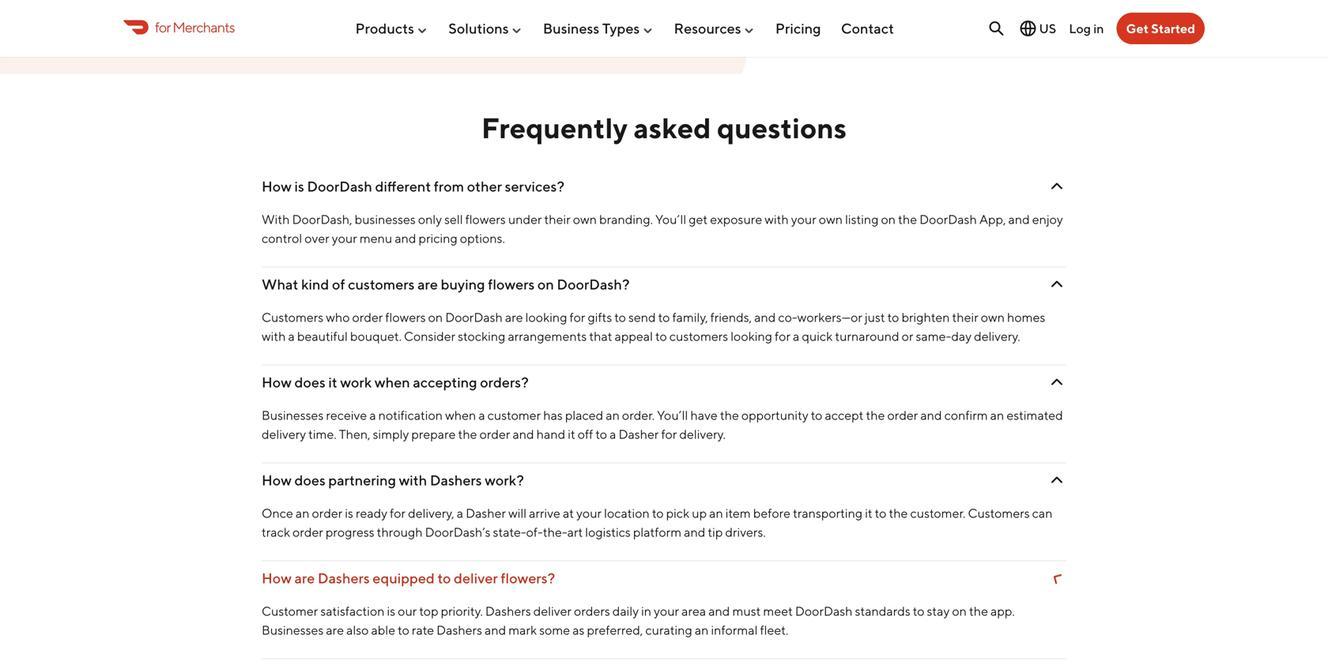 Task type: vqa. For each thing, say whether or not it's contained in the screenshot.
able
yes



Task type: locate. For each thing, give the bounding box(es) containing it.
frequently
[[482, 111, 628, 145]]

a left beautiful
[[288, 329, 295, 344]]

doordash up stocking
[[446, 310, 503, 325]]

business types
[[543, 20, 640, 37]]

rate
[[412, 623, 434, 638]]

2 vertical spatial it
[[866, 506, 873, 521]]

are left also at the bottom of the page
[[326, 623, 344, 638]]

1 vertical spatial chevron down image
[[1048, 275, 1067, 294]]

off
[[578, 427, 593, 442]]

on inside customers who order flowers on doordash are looking for gifts to send to family, friends, and co-workers—or just to brighten their own homes with a beautiful bouquet. consider stocking arrangements that appeal to customers looking for a quick turnaround or same-day delivery.
[[428, 310, 443, 325]]

0 vertical spatial dasher
[[619, 427, 659, 442]]

started
[[1152, 21, 1196, 36]]

how up delivery
[[262, 374, 292, 391]]

businesses down customer
[[262, 623, 324, 638]]

contact
[[842, 20, 895, 37]]

location
[[604, 506, 650, 521]]

stocking
[[458, 329, 506, 344]]

own left listing
[[819, 212, 843, 227]]

0 vertical spatial chevron down image
[[1048, 177, 1067, 196]]

1 horizontal spatial deliver
[[534, 604, 572, 619]]

our
[[398, 604, 417, 619]]

1 vertical spatial in
[[642, 604, 652, 619]]

their inside customers who order flowers on doordash are looking for gifts to send to family, friends, and co-workers—or just to brighten their own homes with a beautiful bouquet. consider stocking arrangements that appeal to customers looking for a quick turnaround or same-day delivery.
[[953, 310, 979, 325]]

2 horizontal spatial it
[[866, 506, 873, 521]]

dasher down order.
[[619, 427, 659, 442]]

1 vertical spatial dasher
[[466, 506, 506, 521]]

own left 'branding.'
[[573, 212, 597, 227]]

on right stay
[[953, 604, 967, 619]]

different
[[375, 178, 431, 195]]

an right "up"
[[710, 506, 724, 521]]

1 vertical spatial flowers
[[488, 276, 535, 293]]

it left work
[[329, 374, 338, 391]]

item
[[726, 506, 751, 521]]

customers right of
[[348, 276, 415, 293]]

co-
[[779, 310, 798, 325]]

how for how does partnering with dashers work?
[[262, 472, 292, 489]]

customers left can
[[969, 506, 1030, 521]]

0 horizontal spatial customers
[[348, 276, 415, 293]]

to right transporting at the right of the page
[[875, 506, 887, 521]]

for
[[155, 18, 171, 35], [570, 310, 586, 325], [775, 329, 791, 344], [662, 427, 677, 442], [390, 506, 406, 521]]

through
[[377, 525, 423, 540]]

to right just
[[888, 310, 900, 325]]

0 horizontal spatial delivery.
[[680, 427, 726, 442]]

how up once
[[262, 472, 292, 489]]

asked
[[634, 111, 712, 145]]

0 vertical spatial looking
[[526, 310, 568, 325]]

with inside with doordash, businesses only sell flowers under their own branding. you'll get exposure with your own listing on the doordash app, and enjoy control over your menu and pricing options.
[[765, 212, 789, 227]]

other
[[467, 178, 502, 195]]

in inside customer satisfaction is our top priority. dashers deliver orders daily in your area and must meet doordash standards to stay on the app. businesses are also able to rate dashers and mark some as preferred, curating an informal fleet.
[[642, 604, 652, 619]]

2 vertical spatial flowers
[[386, 310, 426, 325]]

once an order is ready for delivery, a dasher will arrive at your location to pick up an item before transporting it to the customer. customers can track order progress through doordash's state-of-the-art logistics platform and tip drivers.
[[262, 506, 1053, 540]]

the left 'app.'
[[970, 604, 989, 619]]

0 horizontal spatial with
[[262, 329, 286, 344]]

0 vertical spatial when
[[375, 374, 410, 391]]

is up "doordash,"
[[295, 178, 304, 195]]

from
[[434, 178, 464, 195]]

chevron down image
[[1048, 177, 1067, 196], [1048, 275, 1067, 294], [1047, 569, 1068, 590]]

pick
[[666, 506, 690, 521]]

flowers
[[466, 212, 506, 227], [488, 276, 535, 293], [386, 310, 426, 325]]

art
[[568, 525, 583, 540]]

are inside customers who order flowers on doordash are looking for gifts to send to family, friends, and co-workers—or just to brighten their own homes with a beautiful bouquet. consider stocking arrangements that appeal to customers looking for a quick turnaround or same-day delivery.
[[505, 310, 523, 325]]

0 vertical spatial flowers
[[466, 212, 506, 227]]

or
[[902, 329, 914, 344]]

0 horizontal spatial is
[[295, 178, 304, 195]]

order up "progress"
[[312, 506, 343, 521]]

customers
[[348, 276, 415, 293], [670, 329, 729, 344]]

and up informal
[[709, 604, 730, 619]]

in right log
[[1094, 21, 1105, 36]]

to right send
[[659, 310, 670, 325]]

0 horizontal spatial dasher
[[466, 506, 506, 521]]

4 how from the top
[[262, 570, 292, 587]]

0 vertical spatial it
[[329, 374, 338, 391]]

2 horizontal spatial with
[[765, 212, 789, 227]]

0 horizontal spatial customers
[[262, 310, 324, 325]]

and down "up"
[[684, 525, 706, 540]]

dasher
[[619, 427, 659, 442], [466, 506, 506, 521]]

with up the delivery, at the left
[[399, 472, 427, 489]]

the inside with doordash, businesses only sell flowers under their own branding. you'll get exposure with your own listing on the doordash app, and enjoy control over your menu and pricing options.
[[899, 212, 918, 227]]

0 vertical spatial chevron down image
[[1048, 373, 1067, 392]]

1 vertical spatial businesses
[[262, 623, 324, 638]]

log in link
[[1070, 21, 1105, 36]]

you'll left get
[[656, 212, 687, 227]]

get
[[689, 212, 708, 227]]

customers inside once an order is ready for delivery, a dasher will arrive at your location to pick up an item before transporting it to the customer. customers can track order progress through doordash's state-of-the-art logistics platform and tip drivers.
[[969, 506, 1030, 521]]

with right exposure
[[765, 212, 789, 227]]

ready
[[356, 506, 388, 521]]

business
[[543, 20, 600, 37]]

an
[[606, 408, 620, 423], [991, 408, 1005, 423], [296, 506, 310, 521], [710, 506, 724, 521], [695, 623, 709, 638]]

1 does from the top
[[295, 374, 326, 391]]

1 vertical spatial their
[[953, 310, 979, 325]]

on up consider
[[428, 310, 443, 325]]

their inside with doordash, businesses only sell flowers under their own branding. you'll get exposure with your own listing on the doordash app, and enjoy control over your menu and pricing options.
[[545, 212, 571, 227]]

0 vertical spatial customers
[[262, 310, 324, 325]]

the
[[899, 212, 918, 227], [720, 408, 739, 423], [867, 408, 886, 423], [458, 427, 477, 442], [889, 506, 908, 521], [970, 604, 989, 619]]

and left co-
[[755, 310, 776, 325]]

and left 'confirm'
[[921, 408, 943, 423]]

and
[[1009, 212, 1030, 227], [395, 231, 416, 246], [755, 310, 776, 325], [921, 408, 943, 423], [513, 427, 534, 442], [684, 525, 706, 540], [709, 604, 730, 619], [485, 623, 506, 638]]

deliver up the some
[[534, 604, 572, 619]]

time.
[[309, 427, 337, 442]]

options.
[[460, 231, 505, 246]]

your right over
[[332, 231, 357, 246]]

dasher inside once an order is ready for delivery, a dasher will arrive at your location to pick up an item before transporting it to the customer. customers can track order progress through doordash's state-of-the-art logistics platform and tip drivers.
[[466, 506, 506, 521]]

how up customer
[[262, 570, 292, 587]]

when right work
[[375, 374, 410, 391]]

with doordash, businesses only sell flowers under their own branding. you'll get exposure with your own listing on the doordash app, and enjoy control over your menu and pricing options.
[[262, 212, 1064, 246]]

what kind of customers are buying flowers on doordash?
[[262, 276, 630, 293]]

1 vertical spatial delivery.
[[680, 427, 726, 442]]

1 how from the top
[[262, 178, 292, 195]]

1 vertical spatial customers
[[670, 329, 729, 344]]

1 horizontal spatial delivery.
[[975, 329, 1021, 344]]

2 horizontal spatial is
[[387, 604, 396, 619]]

to
[[615, 310, 626, 325], [659, 310, 670, 325], [888, 310, 900, 325], [656, 329, 667, 344], [811, 408, 823, 423], [596, 427, 608, 442], [652, 506, 664, 521], [875, 506, 887, 521], [438, 570, 451, 587], [913, 604, 925, 619], [398, 623, 410, 638]]

work?
[[485, 472, 524, 489]]

have
[[691, 408, 718, 423]]

it right transporting at the right of the page
[[866, 506, 873, 521]]

your right at
[[577, 506, 602, 521]]

1 horizontal spatial dasher
[[619, 427, 659, 442]]

2 vertical spatial is
[[387, 604, 396, 619]]

and down businesses
[[395, 231, 416, 246]]

can
[[1033, 506, 1053, 521]]

0 vertical spatial customers
[[348, 276, 415, 293]]

to right off
[[596, 427, 608, 442]]

customers down what
[[262, 310, 324, 325]]

how for how are dashers equipped to deliver flowers?
[[262, 570, 292, 587]]

0 horizontal spatial looking
[[526, 310, 568, 325]]

businesses up delivery
[[262, 408, 324, 423]]

delivery. inside customers who order flowers on doordash are looking for gifts to send to family, friends, and co-workers—or just to brighten their own homes with a beautiful bouquet. consider stocking arrangements that appeal to customers looking for a quick turnaround or same-day delivery.
[[975, 329, 1021, 344]]

to left accept
[[811, 408, 823, 423]]

does left work
[[295, 374, 326, 391]]

solutions
[[449, 20, 509, 37]]

drivers.
[[726, 525, 766, 540]]

looking down friends,
[[731, 329, 773, 344]]

are left buying
[[418, 276, 438, 293]]

1 chevron down image from the top
[[1048, 373, 1067, 392]]

0 vertical spatial their
[[545, 212, 571, 227]]

0 vertical spatial deliver
[[454, 570, 498, 587]]

satisfaction
[[321, 604, 385, 619]]

listing
[[846, 212, 879, 227]]

customers down family,
[[670, 329, 729, 344]]

is up "progress"
[[345, 506, 354, 521]]

partnering
[[329, 472, 396, 489]]

doordash left app,
[[920, 212, 978, 227]]

us
[[1040, 21, 1057, 36]]

before
[[754, 506, 791, 521]]

globe line image
[[1019, 19, 1038, 38]]

dashers up satisfaction
[[318, 570, 370, 587]]

1 vertical spatial with
[[262, 329, 286, 344]]

to up platform
[[652, 506, 664, 521]]

0 vertical spatial businesses
[[262, 408, 324, 423]]

2 horizontal spatial own
[[981, 310, 1005, 325]]

when inside the businesses receive a notification when a customer has placed an order. you'll have the opportunity to accept the order and confirm an estimated delivery time. then, simply prepare the order and hand it off to a dasher for delivery.
[[445, 408, 476, 423]]

delivery
[[262, 427, 306, 442]]

for inside the businesses receive a notification when a customer has placed an order. you'll have the opportunity to accept the order and confirm an estimated delivery time. then, simply prepare the order and hand it off to a dasher for delivery.
[[662, 427, 677, 442]]

2 businesses from the top
[[262, 623, 324, 638]]

businesses receive a notification when a customer has placed an order. you'll have the opportunity to accept the order and confirm an estimated delivery time. then, simply prepare the order and hand it off to a dasher for delivery.
[[262, 408, 1064, 442]]

customers inside customers who order flowers on doordash are looking for gifts to send to family, friends, and co-workers—or just to brighten their own homes with a beautiful bouquet. consider stocking arrangements that appeal to customers looking for a quick turnaround or same-day delivery.
[[262, 310, 324, 325]]

placed
[[565, 408, 604, 423]]

order up bouquet.
[[352, 310, 383, 325]]

your inside customer satisfaction is our top priority. dashers deliver orders daily in your area and must meet doordash standards to stay on the app. businesses are also able to rate dashers and mark some as preferred, curating an informal fleet.
[[654, 604, 680, 619]]

flowers right buying
[[488, 276, 535, 293]]

order.
[[622, 408, 655, 423]]

1 businesses from the top
[[262, 408, 324, 423]]

with left beautiful
[[262, 329, 286, 344]]

1 horizontal spatial customers
[[969, 506, 1030, 521]]

0 horizontal spatial deliver
[[454, 570, 498, 587]]

at
[[563, 506, 574, 521]]

0 vertical spatial with
[[765, 212, 789, 227]]

1 horizontal spatial their
[[953, 310, 979, 325]]

chevron down image down enjoy
[[1048, 275, 1067, 294]]

track
[[262, 525, 290, 540]]

flowers up options.
[[466, 212, 506, 227]]

dasher inside the businesses receive a notification when a customer has placed an order. you'll have the opportunity to accept the order and confirm an estimated delivery time. then, simply prepare the order and hand it off to a dasher for delivery.
[[619, 427, 659, 442]]

1 horizontal spatial when
[[445, 408, 476, 423]]

1 horizontal spatial it
[[568, 427, 576, 442]]

3 how from the top
[[262, 472, 292, 489]]

2 does from the top
[[295, 472, 326, 489]]

2 how from the top
[[262, 374, 292, 391]]

an inside customer satisfaction is our top priority. dashers deliver orders daily in your area and must meet doordash standards to stay on the app. businesses are also able to rate dashers and mark some as preferred, curating an informal fleet.
[[695, 623, 709, 638]]

the right listing
[[899, 212, 918, 227]]

you'll inside with doordash, businesses only sell flowers under their own branding. you'll get exposure with your own listing on the doordash app, and enjoy control over your menu and pricing options.
[[656, 212, 687, 227]]

dasher up state-
[[466, 506, 506, 521]]

1 horizontal spatial looking
[[731, 329, 773, 344]]

how up with at top left
[[262, 178, 292, 195]]

preferred,
[[587, 623, 643, 638]]

0 vertical spatial delivery.
[[975, 329, 1021, 344]]

0 horizontal spatial their
[[545, 212, 571, 227]]

customer satisfaction is our top priority. dashers deliver orders daily in your area and must meet doordash standards to stay on the app. businesses are also able to rate dashers and mark some as preferred, curating an informal fleet.
[[262, 604, 1015, 638]]

are up stocking
[[505, 310, 523, 325]]

once
[[262, 506, 293, 521]]

1 vertical spatial when
[[445, 408, 476, 423]]

does
[[295, 374, 326, 391], [295, 472, 326, 489]]

1 vertical spatial you'll
[[657, 408, 688, 423]]

delivery. down "homes"
[[975, 329, 1021, 344]]

an down "area"
[[695, 623, 709, 638]]

1 horizontal spatial with
[[399, 472, 427, 489]]

chevron down image up can
[[1048, 472, 1067, 491]]

chevron down image for how does partnering with dashers work?
[[1048, 472, 1067, 491]]

own
[[573, 212, 597, 227], [819, 212, 843, 227], [981, 310, 1005, 325]]

the right prepare
[[458, 427, 477, 442]]

a up doordash's
[[457, 506, 464, 521]]

is left our
[[387, 604, 396, 619]]

their right under
[[545, 212, 571, 227]]

with
[[262, 212, 290, 227]]

0 horizontal spatial when
[[375, 374, 410, 391]]

2 chevron down image from the top
[[1048, 472, 1067, 491]]

consider
[[404, 329, 456, 344]]

how
[[262, 178, 292, 195], [262, 374, 292, 391], [262, 472, 292, 489], [262, 570, 292, 587]]

chevron down image up "estimated"
[[1048, 373, 1067, 392]]

to down send
[[656, 329, 667, 344]]

your up curating
[[654, 604, 680, 619]]

flowers up consider
[[386, 310, 426, 325]]

you'll left have
[[657, 408, 688, 423]]

app,
[[980, 212, 1007, 227]]

your inside once an order is ready for delivery, a dasher will arrive at your location to pick up an item before transporting it to the customer. customers can track order progress through doordash's state-of-the-art logistics platform and tip drivers.
[[577, 506, 602, 521]]

chevron down image
[[1048, 373, 1067, 392], [1048, 472, 1067, 491]]

the left customer.
[[889, 506, 908, 521]]

on right listing
[[882, 212, 896, 227]]

chevron down image up enjoy
[[1048, 177, 1067, 196]]

0 vertical spatial is
[[295, 178, 304, 195]]

their up day
[[953, 310, 979, 325]]

1 horizontal spatial is
[[345, 506, 354, 521]]

in right daily
[[642, 604, 652, 619]]

doordash right the meet in the bottom of the page
[[796, 604, 853, 619]]

of-
[[527, 525, 543, 540]]

does down time.
[[295, 472, 326, 489]]

flowers inside with doordash, businesses only sell flowers under their own branding. you'll get exposure with your own listing on the doordash app, and enjoy control over your menu and pricing options.
[[466, 212, 506, 227]]

0 vertical spatial you'll
[[656, 212, 687, 227]]

it
[[329, 374, 338, 391], [568, 427, 576, 442], [866, 506, 873, 521]]

delivery. down have
[[680, 427, 726, 442]]

1 vertical spatial does
[[295, 472, 326, 489]]

receive
[[326, 408, 367, 423]]

how does it work when accepting orders?
[[262, 374, 529, 391]]

1 horizontal spatial customers
[[670, 329, 729, 344]]

order
[[352, 310, 383, 325], [888, 408, 919, 423], [480, 427, 511, 442], [312, 506, 343, 521], [293, 525, 323, 540]]

must
[[733, 604, 761, 619]]

0 horizontal spatial in
[[642, 604, 652, 619]]

when
[[375, 374, 410, 391], [445, 408, 476, 423]]

a inside once an order is ready for delivery, a dasher will arrive at your location to pick up an item before transporting it to the customer. customers can track order progress through doordash's state-of-the-art logistics platform and tip drivers.
[[457, 506, 464, 521]]

customers
[[262, 310, 324, 325], [969, 506, 1030, 521]]

1 vertical spatial is
[[345, 506, 354, 521]]

2 vertical spatial chevron down image
[[1047, 569, 1068, 590]]

0 vertical spatial does
[[295, 374, 326, 391]]

it inside the businesses receive a notification when a customer has placed an order. you'll have the opportunity to accept the order and confirm an estimated delivery time. then, simply prepare the order and hand it off to a dasher for delivery.
[[568, 427, 576, 442]]

1 vertical spatial customers
[[969, 506, 1030, 521]]

1 vertical spatial chevron down image
[[1048, 472, 1067, 491]]

and inside customers who order flowers on doordash are looking for gifts to send to family, friends, and co-workers—or just to brighten their own homes with a beautiful bouquet. consider stocking arrangements that appeal to customers looking for a quick turnaround or same-day delivery.
[[755, 310, 776, 325]]

1 vertical spatial deliver
[[534, 604, 572, 619]]

1 horizontal spatial in
[[1094, 21, 1105, 36]]

1 vertical spatial it
[[568, 427, 576, 442]]



Task type: describe. For each thing, give the bounding box(es) containing it.
the inside customer satisfaction is our top priority. dashers deliver orders daily in your area and must meet doordash standards to stay on the app. businesses are also able to rate dashers and mark some as preferred, curating an informal fleet.
[[970, 604, 989, 619]]

business types link
[[543, 14, 654, 43]]

simply
[[373, 427, 409, 442]]

for merchants
[[155, 18, 235, 35]]

arrive
[[529, 506, 561, 521]]

merchants
[[173, 18, 235, 35]]

informal
[[711, 623, 758, 638]]

to up top
[[438, 570, 451, 587]]

deliver inside customer satisfaction is our top priority. dashers deliver orders daily in your area and must meet doordash standards to stay on the app. businesses are also able to rate dashers and mark some as preferred, curating an informal fleet.
[[534, 604, 572, 619]]

pricing
[[776, 20, 822, 37]]

to right gifts
[[615, 310, 626, 325]]

quick
[[802, 329, 833, 344]]

and right app,
[[1009, 212, 1030, 227]]

businesses inside the businesses receive a notification when a customer has placed an order. you'll have the opportunity to accept the order and confirm an estimated delivery time. then, simply prepare the order and hand it off to a dasher for delivery.
[[262, 408, 324, 423]]

doordash inside customers who order flowers on doordash are looking for gifts to send to family, friends, and co-workers—or just to brighten their own homes with a beautiful bouquet. consider stocking arrangements that appeal to customers looking for a quick turnaround or same-day delivery.
[[446, 310, 503, 325]]

and inside once an order is ready for delivery, a dasher will arrive at your location to pick up an item before transporting it to the customer. customers can track order progress through doordash's state-of-the-art logistics platform and tip drivers.
[[684, 525, 706, 540]]

on inside customer satisfaction is our top priority. dashers deliver orders daily in your area and must meet doordash standards to stay on the app. businesses are also able to rate dashers and mark some as preferred, curating an informal fleet.
[[953, 604, 967, 619]]

chevron down image for what kind of customers are buying flowers on doordash?
[[1048, 275, 1067, 294]]

flowers?
[[501, 570, 555, 587]]

it inside once an order is ready for delivery, a dasher will arrive at your location to pick up an item before transporting it to the customer. customers can track order progress through doordash's state-of-the-art logistics platform and tip drivers.
[[866, 506, 873, 521]]

branding.
[[600, 212, 653, 227]]

types
[[603, 20, 640, 37]]

progress
[[326, 525, 375, 540]]

2 vertical spatial with
[[399, 472, 427, 489]]

arrangements
[[508, 329, 587, 344]]

accept
[[825, 408, 864, 423]]

up
[[692, 506, 707, 521]]

the-
[[543, 525, 568, 540]]

own inside customers who order flowers on doordash are looking for gifts to send to family, friends, and co-workers—or just to brighten their own homes with a beautiful bouquet. consider stocking arrangements that appeal to customers looking for a quick turnaround or same-day delivery.
[[981, 310, 1005, 325]]

opportunity
[[742, 408, 809, 423]]

tip
[[708, 525, 723, 540]]

chevron down image for how does it work when accepting orders?
[[1048, 373, 1067, 392]]

customer
[[262, 604, 318, 619]]

daily
[[613, 604, 639, 619]]

order down customer
[[480, 427, 511, 442]]

businesses inside customer satisfaction is our top priority. dashers deliver orders daily in your area and must meet doordash standards to stay on the app. businesses are also able to rate dashers and mark some as preferred, curating an informal fleet.
[[262, 623, 324, 638]]

notification
[[379, 408, 443, 423]]

order inside customers who order flowers on doordash are looking for gifts to send to family, friends, and co-workers—or just to brighten their own homes with a beautiful bouquet. consider stocking arrangements that appeal to customers looking for a quick turnaround or same-day delivery.
[[352, 310, 383, 325]]

send
[[629, 310, 656, 325]]

order right track
[[293, 525, 323, 540]]

when for work
[[375, 374, 410, 391]]

an right once
[[296, 506, 310, 521]]

menu
[[360, 231, 393, 246]]

0 horizontal spatial it
[[329, 374, 338, 391]]

when for notification
[[445, 408, 476, 423]]

the right have
[[720, 408, 739, 423]]

hand
[[537, 427, 566, 442]]

some
[[540, 623, 570, 638]]

exposure
[[710, 212, 763, 227]]

frequently asked questions
[[482, 111, 847, 145]]

who
[[326, 310, 350, 325]]

get started button
[[1117, 13, 1205, 44]]

a up "then,"
[[370, 408, 376, 423]]

family,
[[673, 310, 708, 325]]

control
[[262, 231, 302, 246]]

prepare
[[412, 427, 456, 442]]

are inside customer satisfaction is our top priority. dashers deliver orders daily in your area and must meet doordash standards to stay on the app. businesses are also able to rate dashers and mark some as preferred, curating an informal fleet.
[[326, 623, 344, 638]]

customers inside customers who order flowers on doordash are looking for gifts to send to family, friends, and co-workers—or just to brighten their own homes with a beautiful bouquet. consider stocking arrangements that appeal to customers looking for a quick turnaround or same-day delivery.
[[670, 329, 729, 344]]

the right accept
[[867, 408, 886, 423]]

log in
[[1070, 21, 1105, 36]]

chevron down image for how is doordash different from other services?
[[1048, 177, 1067, 196]]

0 vertical spatial in
[[1094, 21, 1105, 36]]

also
[[347, 623, 369, 638]]

resources
[[674, 20, 742, 37]]

estimated
[[1007, 408, 1064, 423]]

friends,
[[711, 310, 752, 325]]

0 horizontal spatial own
[[573, 212, 597, 227]]

that
[[590, 329, 613, 344]]

over
[[305, 231, 330, 246]]

top
[[420, 604, 439, 619]]

turnaround
[[836, 329, 900, 344]]

meet
[[764, 604, 793, 619]]

delivery. inside the businesses receive a notification when a customer has placed an order. you'll have the opportunity to accept the order and confirm an estimated delivery time. then, simply prepare the order and hand it off to a dasher for delivery.
[[680, 427, 726, 442]]

1 vertical spatial looking
[[731, 329, 773, 344]]

logistics
[[586, 525, 631, 540]]

how is doordash different from other services?
[[262, 178, 565, 195]]

mark
[[509, 623, 537, 638]]

under
[[508, 212, 542, 227]]

a right off
[[610, 427, 617, 442]]

and down customer
[[513, 427, 534, 442]]

confirm
[[945, 408, 988, 423]]

dashers up "mark"
[[486, 604, 531, 619]]

to left stay
[[913, 604, 925, 619]]

is inside once an order is ready for delivery, a dasher will arrive at your location to pick up an item before transporting it to the customer. customers can track order progress through doordash's state-of-the-art logistics platform and tip drivers.
[[345, 506, 354, 521]]

curating
[[646, 623, 693, 638]]

how for how does it work when accepting orders?
[[262, 374, 292, 391]]

doordash inside with doordash, businesses only sell flowers under their own branding. you'll get exposure with your own listing on the doordash app, and enjoy control over your menu and pricing options.
[[920, 212, 978, 227]]

how for how is doordash different from other services?
[[262, 178, 292, 195]]

solutions link
[[449, 14, 523, 43]]

a left customer
[[479, 408, 485, 423]]

for inside once an order is ready for delivery, a dasher will arrive at your location to pick up an item before transporting it to the customer. customers can track order progress through doordash's state-of-the-art logistics platform and tip drivers.
[[390, 506, 406, 521]]

beautiful
[[297, 329, 348, 344]]

brighten
[[902, 310, 950, 325]]

for merchants link
[[123, 16, 235, 38]]

to down our
[[398, 623, 410, 638]]

what
[[262, 276, 298, 293]]

bouquet.
[[350, 329, 402, 344]]

1 horizontal spatial own
[[819, 212, 843, 227]]

order right accept
[[888, 408, 919, 423]]

has
[[544, 408, 563, 423]]

with inside customers who order flowers on doordash are looking for gifts to send to family, friends, and co-workers—or just to brighten their own homes with a beautiful bouquet. consider stocking arrangements that appeal to customers looking for a quick turnaround or same-day delivery.
[[262, 329, 286, 344]]

customers who order flowers on doordash are looking for gifts to send to family, friends, and co-workers—or just to brighten their own homes with a beautiful bouquet. consider stocking arrangements that appeal to customers looking for a quick turnaround or same-day delivery.
[[262, 310, 1046, 344]]

doordash's
[[425, 525, 491, 540]]

dashers down priority.
[[437, 623, 482, 638]]

app.
[[991, 604, 1015, 619]]

your left listing
[[792, 212, 817, 227]]

dashers up the delivery, at the left
[[430, 472, 482, 489]]

is inside customer satisfaction is our top priority. dashers deliver orders daily in your area and must meet doordash standards to stay on the app. businesses are also able to rate dashers and mark some as preferred, curating an informal fleet.
[[387, 604, 396, 619]]

customer.
[[911, 506, 966, 521]]

as
[[573, 623, 585, 638]]

does for it
[[295, 374, 326, 391]]

day
[[952, 329, 972, 344]]

flowers inside customers who order flowers on doordash are looking for gifts to send to family, friends, and co-workers—or just to brighten their own homes with a beautiful bouquet. consider stocking arrangements that appeal to customers looking for a quick turnaround or same-day delivery.
[[386, 310, 426, 325]]

are up customer
[[295, 570, 315, 587]]

businesses
[[355, 212, 416, 227]]

chevron down image for how are dashers equipped to deliver flowers?
[[1047, 569, 1068, 590]]

how does partnering with dashers work?
[[262, 472, 524, 489]]

priority.
[[441, 604, 483, 619]]

area
[[682, 604, 706, 619]]

of
[[332, 276, 345, 293]]

does for partnering
[[295, 472, 326, 489]]

doordash up "doordash,"
[[307, 178, 372, 195]]

on inside with doordash, businesses only sell flowers under their own branding. you'll get exposure with your own listing on the doordash app, and enjoy control over your menu and pricing options.
[[882, 212, 896, 227]]

and left "mark"
[[485, 623, 506, 638]]

customer
[[488, 408, 541, 423]]

resources link
[[674, 14, 756, 43]]

accepting
[[413, 374, 477, 391]]

on left doordash?
[[538, 276, 554, 293]]

a down co-
[[793, 329, 800, 344]]

kind
[[301, 276, 329, 293]]

services?
[[505, 178, 565, 195]]

you'll inside the businesses receive a notification when a customer has placed an order. you'll have the opportunity to accept the order and confirm an estimated delivery time. then, simply prepare the order and hand it off to a dasher for delivery.
[[657, 408, 688, 423]]

questions
[[717, 111, 847, 145]]

delivery,
[[408, 506, 455, 521]]

doordash inside customer satisfaction is our top priority. dashers deliver orders daily in your area and must meet doordash standards to stay on the app. businesses are also able to rate dashers and mark some as preferred, curating an informal fleet.
[[796, 604, 853, 619]]

doordash,
[[292, 212, 352, 227]]

will
[[509, 506, 527, 521]]

an right 'confirm'
[[991, 408, 1005, 423]]

an left order.
[[606, 408, 620, 423]]

enjoy
[[1033, 212, 1064, 227]]

the inside once an order is ready for delivery, a dasher will arrive at your location to pick up an item before transporting it to the customer. customers can track order progress through doordash's state-of-the-art logistics platform and tip drivers.
[[889, 506, 908, 521]]



